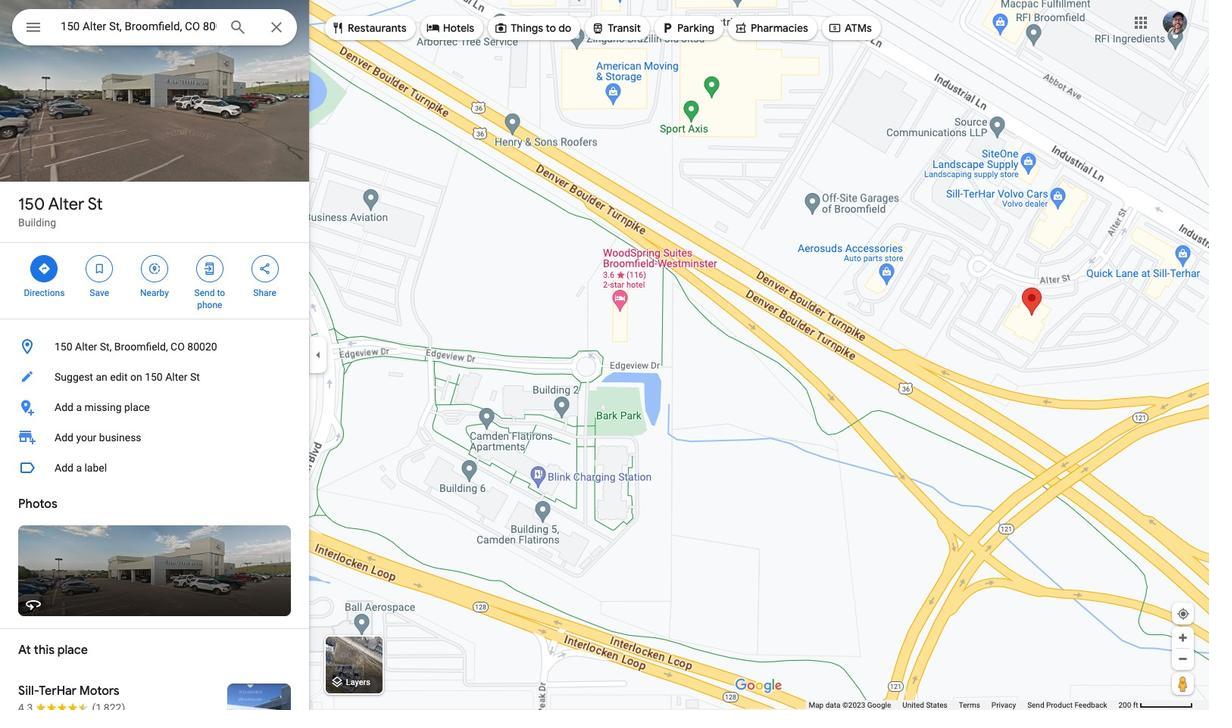 Task type: describe. For each thing, give the bounding box(es) containing it.
send for send product feedback
[[1027, 702, 1044, 710]]

an
[[96, 371, 107, 383]]

layers
[[346, 678, 370, 688]]

sill-
[[18, 684, 39, 699]]

pharmacies
[[751, 21, 808, 35]]

footer inside google maps element
[[809, 701, 1119, 711]]

things
[[511, 21, 543, 35]]

product
[[1046, 702, 1073, 710]]


[[93, 261, 106, 277]]

80020
[[187, 341, 217, 353]]


[[331, 20, 345, 36]]

sill-terhar motors link
[[0, 672, 309, 711]]


[[661, 20, 674, 36]]

 search field
[[12, 9, 297, 48]]


[[203, 261, 217, 277]]

zoom out image
[[1177, 654, 1189, 665]]

150 alter st, broomfield, co 80020
[[55, 341, 217, 353]]

states
[[926, 702, 948, 710]]

phone
[[197, 300, 222, 311]]

suggest an edit on 150 alter st button
[[0, 362, 309, 392]]

photos
[[18, 497, 57, 512]]

150 inside the suggest an edit on 150 alter st 'button'
[[145, 371, 163, 383]]


[[258, 261, 272, 277]]

actions for 150 alter st region
[[0, 243, 309, 319]]

send product feedback
[[1027, 702, 1107, 710]]

150 alter st building
[[18, 194, 103, 229]]

add for add a missing place
[[55, 402, 73, 414]]

to inside  things to do
[[546, 21, 556, 35]]

send product feedback button
[[1027, 701, 1107, 711]]


[[148, 261, 161, 277]]

united
[[903, 702, 924, 710]]

transit
[[608, 21, 641, 35]]

map data ©2023 google
[[809, 702, 891, 710]]

 atms
[[828, 20, 872, 36]]

 pharmacies
[[734, 20, 808, 36]]


[[37, 261, 51, 277]]

add your business link
[[0, 423, 309, 453]]

200 ft button
[[1119, 702, 1193, 710]]

at this place
[[18, 643, 88, 658]]

200 ft
[[1119, 702, 1138, 710]]

4.3 stars 1,822 reviews image
[[18, 701, 125, 711]]

google account: cj baylor  
(christian.baylor@adept.ai) image
[[1163, 10, 1187, 35]]

alter for st
[[48, 194, 84, 215]]

sill-terhar motors
[[18, 684, 119, 699]]

add a missing place
[[55, 402, 150, 414]]

 transit
[[591, 20, 641, 36]]

place inside button
[[124, 402, 150, 414]]

 restaurants
[[331, 20, 407, 36]]


[[494, 20, 508, 36]]

restaurants
[[348, 21, 407, 35]]

send to phone
[[194, 288, 225, 311]]


[[828, 20, 842, 36]]

terms
[[959, 702, 980, 710]]

data
[[826, 702, 841, 710]]

150 Alter St, Broomfield, CO 80020 field
[[12, 9, 297, 45]]

add for add a label
[[55, 462, 73, 474]]


[[426, 20, 440, 36]]



Task type: vqa. For each thing, say whether or not it's contained in the screenshot.
leftmost "to"
yes



Task type: locate. For each thing, give the bounding box(es) containing it.
building
[[18, 217, 56, 229]]

0 vertical spatial place
[[124, 402, 150, 414]]

hotels
[[443, 21, 474, 35]]

suggest an edit on 150 alter st
[[55, 371, 200, 383]]

150 right on
[[145, 371, 163, 383]]

alter inside 150 alter st, broomfield, co 80020 button
[[75, 341, 97, 353]]

send inside button
[[1027, 702, 1044, 710]]

1 horizontal spatial st
[[190, 371, 200, 383]]

0 vertical spatial a
[[76, 402, 82, 414]]

st up 
[[88, 194, 103, 215]]

2 horizontal spatial 150
[[145, 371, 163, 383]]

0 horizontal spatial st
[[88, 194, 103, 215]]

map
[[809, 702, 824, 710]]

to left do
[[546, 21, 556, 35]]

150 for st
[[18, 194, 45, 215]]

2 a from the top
[[76, 462, 82, 474]]

alter
[[48, 194, 84, 215], [75, 341, 97, 353], [165, 371, 187, 383]]

alter for st,
[[75, 341, 97, 353]]

1 horizontal spatial to
[[546, 21, 556, 35]]

3 add from the top
[[55, 462, 73, 474]]

footer containing map data ©2023 google
[[809, 701, 1119, 711]]

place
[[124, 402, 150, 414], [57, 643, 88, 658]]

0 vertical spatial alter
[[48, 194, 84, 215]]

add inside button
[[55, 402, 73, 414]]

send up phone
[[194, 288, 215, 299]]

150 up suggest
[[55, 341, 72, 353]]

google
[[867, 702, 891, 710]]

on
[[130, 371, 142, 383]]

1 vertical spatial a
[[76, 462, 82, 474]]

alter up 'building'
[[48, 194, 84, 215]]

0 vertical spatial send
[[194, 288, 215, 299]]

1 a from the top
[[76, 402, 82, 414]]

None field
[[61, 17, 217, 36]]

1 vertical spatial st
[[190, 371, 200, 383]]

alter down co
[[165, 371, 187, 383]]

do
[[559, 21, 571, 35]]

st,
[[100, 341, 112, 353]]


[[734, 20, 748, 36]]

add down suggest
[[55, 402, 73, 414]]

add a missing place button
[[0, 392, 309, 423]]

 parking
[[661, 20, 714, 36]]

a inside button
[[76, 402, 82, 414]]

2 vertical spatial 150
[[145, 371, 163, 383]]

st inside 150 alter st building
[[88, 194, 103, 215]]

terms button
[[959, 701, 980, 711]]

co
[[171, 341, 185, 353]]

united states button
[[903, 701, 948, 711]]

1 add from the top
[[55, 402, 73, 414]]

missing
[[84, 402, 122, 414]]

2 vertical spatial add
[[55, 462, 73, 474]]

save
[[90, 288, 109, 299]]

150 for st,
[[55, 341, 72, 353]]

1 horizontal spatial place
[[124, 402, 150, 414]]

2 vertical spatial alter
[[165, 371, 187, 383]]

st down 80020
[[190, 371, 200, 383]]

show your location image
[[1177, 608, 1190, 621]]

0 horizontal spatial to
[[217, 288, 225, 299]]

a left the "missing"
[[76, 402, 82, 414]]

this
[[34, 643, 55, 658]]

a for label
[[76, 462, 82, 474]]

google maps element
[[0, 0, 1209, 711]]

0 horizontal spatial place
[[57, 643, 88, 658]]

your
[[76, 432, 96, 444]]


[[591, 20, 605, 36]]

atms
[[845, 21, 872, 35]]

parking
[[677, 21, 714, 35]]

collapse side panel image
[[310, 347, 327, 364]]

terhar
[[39, 684, 77, 699]]

©2023
[[842, 702, 865, 710]]

to inside send to phone
[[217, 288, 225, 299]]

business
[[99, 432, 141, 444]]

ft
[[1133, 702, 1138, 710]]

0 vertical spatial to
[[546, 21, 556, 35]]

add your business
[[55, 432, 141, 444]]

send left product
[[1027, 702, 1044, 710]]

to up phone
[[217, 288, 225, 299]]

 hotels
[[426, 20, 474, 36]]

st inside 'button'
[[190, 371, 200, 383]]

a for missing
[[76, 402, 82, 414]]

add for add your business
[[55, 432, 73, 444]]

send
[[194, 288, 215, 299], [1027, 702, 1044, 710]]

150 up 'building'
[[18, 194, 45, 215]]

to
[[546, 21, 556, 35], [217, 288, 225, 299]]

label
[[84, 462, 107, 474]]

zoom in image
[[1177, 633, 1189, 644]]

at
[[18, 643, 31, 658]]

footer
[[809, 701, 1119, 711]]

add inside button
[[55, 462, 73, 474]]

directions
[[24, 288, 65, 299]]

200
[[1119, 702, 1131, 710]]

1 vertical spatial send
[[1027, 702, 1044, 710]]

privacy
[[992, 702, 1016, 710]]

place right this
[[57, 643, 88, 658]]

none field inside the 150 alter st, broomfield, co 80020 field
[[61, 17, 217, 36]]

1 horizontal spatial 150
[[55, 341, 72, 353]]

add a label button
[[0, 453, 309, 483]]

edit
[[110, 371, 128, 383]]

1 vertical spatial add
[[55, 432, 73, 444]]

add
[[55, 402, 73, 414], [55, 432, 73, 444], [55, 462, 73, 474]]

a
[[76, 402, 82, 414], [76, 462, 82, 474]]

0 horizontal spatial 150
[[18, 194, 45, 215]]

united states
[[903, 702, 948, 710]]

nearby
[[140, 288, 169, 299]]

alter inside the suggest an edit on 150 alter st 'button'
[[165, 371, 187, 383]]

privacy button
[[992, 701, 1016, 711]]

150
[[18, 194, 45, 215], [55, 341, 72, 353], [145, 371, 163, 383]]

st
[[88, 194, 103, 215], [190, 371, 200, 383]]

1 vertical spatial 150
[[55, 341, 72, 353]]

motors
[[79, 684, 119, 699]]

suggest
[[55, 371, 93, 383]]

0 vertical spatial add
[[55, 402, 73, 414]]

a left label on the bottom of the page
[[76, 462, 82, 474]]

a inside button
[[76, 462, 82, 474]]

broomfield,
[[114, 341, 168, 353]]

2 add from the top
[[55, 432, 73, 444]]

send inside send to phone
[[194, 288, 215, 299]]

add a label
[[55, 462, 107, 474]]

0 vertical spatial st
[[88, 194, 103, 215]]

1 vertical spatial alter
[[75, 341, 97, 353]]

alter left st,
[[75, 341, 97, 353]]


[[24, 17, 42, 38]]

add left label on the bottom of the page
[[55, 462, 73, 474]]

send for send to phone
[[194, 288, 215, 299]]

0 horizontal spatial send
[[194, 288, 215, 299]]

1 vertical spatial to
[[217, 288, 225, 299]]

share
[[253, 288, 276, 299]]

1 vertical spatial place
[[57, 643, 88, 658]]

150 alter st main content
[[0, 0, 309, 711]]

1 horizontal spatial send
[[1027, 702, 1044, 710]]

place down on
[[124, 402, 150, 414]]

 button
[[12, 9, 55, 48]]

show street view coverage image
[[1172, 673, 1194, 696]]

 things to do
[[494, 20, 571, 36]]

150 inside 150 alter st building
[[18, 194, 45, 215]]

alter inside 150 alter st building
[[48, 194, 84, 215]]

add left your
[[55, 432, 73, 444]]

feedback
[[1075, 702, 1107, 710]]

0 vertical spatial 150
[[18, 194, 45, 215]]

150 alter st, broomfield, co 80020 button
[[0, 332, 309, 362]]

150 inside 150 alter st, broomfield, co 80020 button
[[55, 341, 72, 353]]



